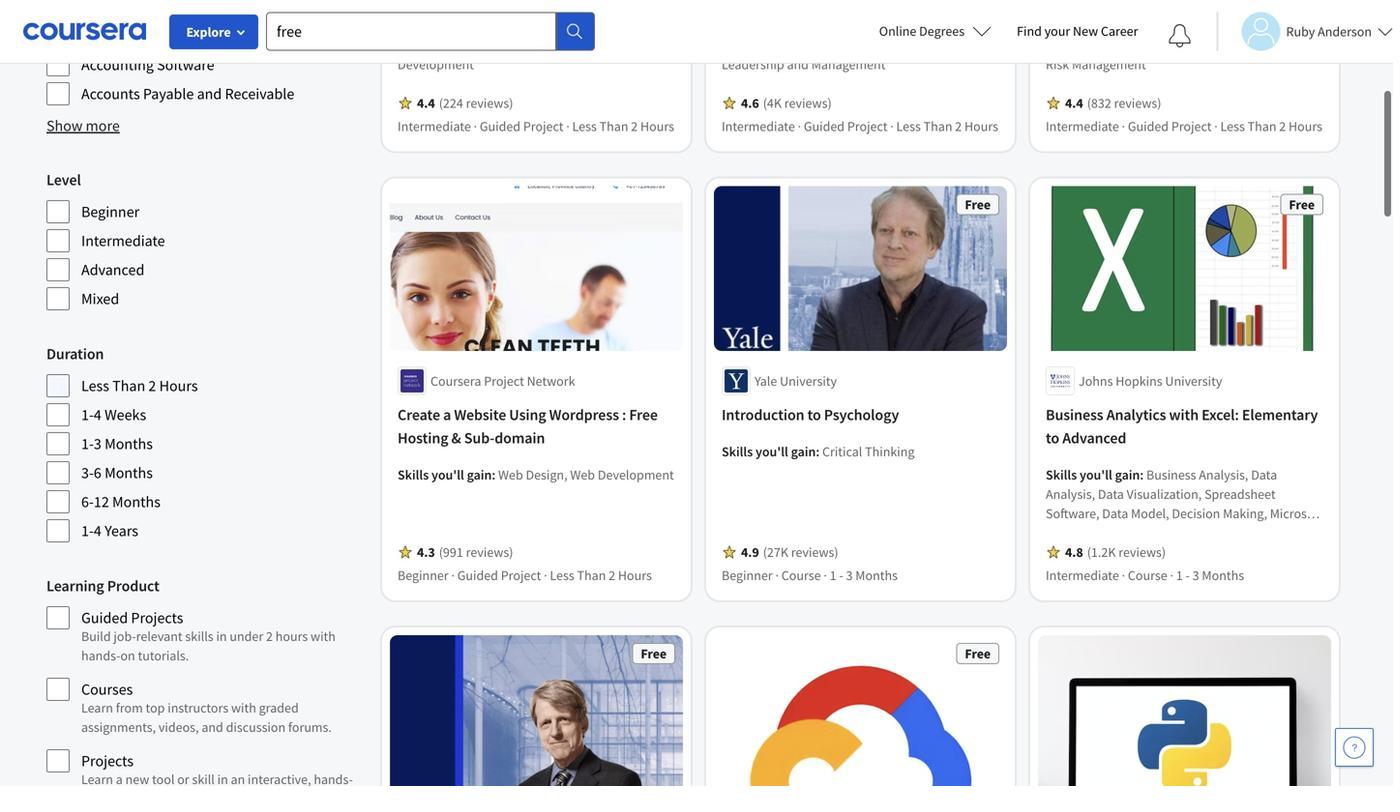 Task type: locate. For each thing, give the bounding box(es) containing it.
using
[[509, 405, 546, 425]]

course down 4.8 (1.2k reviews)
[[1128, 567, 1167, 584]]

skills up software,
[[1046, 466, 1077, 484]]

guided down 4.4 (832 reviews)
[[1128, 117, 1169, 135]]

course down the 4.9 (27k reviews)
[[782, 567, 821, 584]]

management inside leadership and management, risk management
[[1072, 56, 1146, 73]]

0 vertical spatial business
[[1046, 405, 1104, 425]]

business up the visualization, at the bottom of page
[[1147, 466, 1196, 484]]

and down instructors
[[202, 719, 223, 736]]

ruby
[[1286, 23, 1315, 40]]

business inside business analysis, data analysis, data visualization, spreadsheet software, data model, decision making, microsoft excel, process analysis, statistical visualization
[[1147, 466, 1196, 484]]

:
[[492, 36, 496, 54], [622, 405, 626, 425], [816, 443, 820, 460], [492, 466, 496, 484], [1140, 466, 1144, 484]]

2 accounting from the top
[[81, 55, 154, 74]]

intermediate · guided project · less than 2 hours down leadership and management, risk management
[[1046, 117, 1323, 135]]

business for visualization,
[[1147, 466, 1196, 484]]

reviews) right (832
[[1114, 94, 1162, 112]]

guided down learning product
[[81, 609, 128, 628]]

with inside learn from top instructors with graded assignments, videos, and discussion forums.
[[231, 700, 256, 717]]

2 course from the left
[[1128, 567, 1167, 584]]

1 vertical spatial design,
[[526, 466, 568, 484]]

skills you'll gain : web design, web development
[[398, 466, 674, 484]]

courses
[[81, 680, 133, 700]]

4
[[94, 405, 101, 425], [94, 521, 101, 541]]

project for 4.6 (4k reviews)
[[847, 117, 888, 135]]

intermediate for creativity, web design, web development
[[398, 117, 471, 135]]

than
[[600, 117, 628, 135], [924, 117, 953, 135], [1248, 117, 1277, 135], [112, 376, 145, 396], [577, 567, 606, 584]]

yale university
[[755, 372, 837, 390]]

1-4 years
[[81, 521, 138, 541]]

1 horizontal spatial intermediate · guided project · less than 2 hours
[[722, 117, 999, 135]]

help center image
[[1343, 736, 1366, 760]]

4.8
[[1065, 544, 1083, 561]]

1 horizontal spatial advanced
[[1063, 428, 1127, 448]]

1 accounting from the top
[[81, 26, 154, 45]]

1 vertical spatial to
[[1046, 428, 1060, 448]]

4 left weeks
[[94, 405, 101, 425]]

3 inside duration 'group'
[[94, 434, 101, 454]]

intermediate · guided project · less than 2 hours
[[398, 117, 674, 135], [722, 117, 999, 135], [1046, 117, 1323, 135]]

1 horizontal spatial beginner
[[398, 567, 449, 584]]

design, down domain
[[526, 466, 568, 484]]

1- up 3-
[[81, 434, 94, 454]]

0 horizontal spatial business
[[1046, 405, 1104, 425]]

2 management from the left
[[1072, 56, 1146, 73]]

guided down 4.3 (991 reviews)
[[457, 567, 498, 584]]

2 intermediate · guided project · less than 2 hours from the left
[[722, 117, 999, 135]]

4.4 left (224
[[417, 94, 435, 112]]

university
[[780, 372, 837, 390], [1165, 372, 1222, 390]]

0 horizontal spatial beginner
[[81, 202, 139, 222]]

advanced up mixed
[[81, 260, 144, 280]]

software,
[[1046, 505, 1100, 522]]

management down online
[[811, 56, 886, 73]]

projects down assignments,
[[81, 752, 134, 771]]

guided down 4.4 (224 reviews)
[[480, 117, 521, 135]]

accounting
[[81, 26, 154, 45], [81, 55, 154, 74]]

1 vertical spatial microsoft
[[1270, 505, 1322, 522]]

beginner down 4.3
[[398, 567, 449, 584]]

data
[[822, 36, 848, 54], [1251, 466, 1277, 484], [1098, 486, 1124, 503], [1102, 505, 1128, 522]]

accounting for accounting software
[[81, 55, 154, 74]]

degrees
[[919, 22, 965, 40]]

intermediate up mixed
[[81, 231, 165, 251]]

and right the show notifications image
[[1212, 36, 1234, 54]]

leadership inside data analysis, microsoft excel, leadership and management
[[722, 56, 784, 73]]

reviews) for (832 reviews)
[[1114, 94, 1162, 112]]

hours for 4.4 (832 reviews)
[[1289, 117, 1323, 135]]

months
[[105, 434, 153, 454], [105, 463, 153, 483], [112, 492, 161, 512], [856, 567, 898, 584], [1202, 567, 1244, 584]]

1 horizontal spatial excel,
[[1046, 524, 1078, 542]]

months for 3-6 months
[[105, 463, 153, 483]]

0 horizontal spatial skills you'll gain :
[[398, 36, 498, 54]]

: left critical
[[816, 443, 820, 460]]

1 intermediate · guided project · less than 2 hours from the left
[[398, 117, 674, 135]]

2 1 from the left
[[1176, 567, 1183, 584]]

microsoft inside business analysis, data analysis, data visualization, spreadsheet software, data model, decision making, microsoft excel, process analysis, statistical visualization
[[1270, 505, 1322, 522]]

2 horizontal spatial with
[[1169, 405, 1199, 425]]

0 horizontal spatial course
[[782, 567, 821, 584]]

0 horizontal spatial 4.4
[[417, 94, 435, 112]]

less inside duration 'group'
[[81, 376, 109, 396]]

0 horizontal spatial 3
[[94, 434, 101, 454]]

reviews) up beginner · course · 1 - 3 months
[[791, 544, 838, 561]]

receivable
[[225, 84, 294, 104]]

analysis, down model,
[[1127, 524, 1176, 542]]

graded
[[259, 700, 299, 717]]

1- down '6-'
[[81, 521, 94, 541]]

business inside "business analytics with excel: elementary to advanced"
[[1046, 405, 1104, 425]]

1 horizontal spatial 1
[[1176, 567, 1183, 584]]

0 horizontal spatial intermediate · guided project · less than 2 hours
[[398, 117, 674, 135]]

introduction to psychology link
[[722, 403, 999, 427]]

visualization,
[[1127, 486, 1202, 503]]

duration
[[46, 344, 104, 364]]

analysis, up software,
[[1046, 486, 1095, 503]]

development down wordpress
[[598, 466, 674, 484]]

2 - from the left
[[1186, 567, 1190, 584]]

with inside build job-relevant skills in under 2 hours with hands-on tutorials.
[[311, 628, 336, 645]]

0 horizontal spatial university
[[780, 372, 837, 390]]

business
[[1046, 405, 1104, 425], [1147, 466, 1196, 484]]

reviews) right the (4k
[[784, 94, 832, 112]]

2 vertical spatial with
[[231, 700, 256, 717]]

hours
[[276, 628, 308, 645]]

1 1 from the left
[[830, 567, 837, 584]]

1 down statistical
[[1176, 567, 1183, 584]]

analysis, left degrees
[[851, 36, 901, 54]]

4.4 left (832
[[1065, 94, 1083, 112]]

1 horizontal spatial to
[[1046, 428, 1060, 448]]

more
[[86, 116, 120, 135]]

reviews) right (224
[[466, 94, 513, 112]]

intermediate · course · 1 - 3 months
[[1046, 567, 1244, 584]]

guided for (832 reviews)
[[1128, 117, 1169, 135]]

and inside learn from top instructors with graded assignments, videos, and discussion forums.
[[202, 719, 223, 736]]

intermediate for business analysis, data analysis, data visualization, spreadsheet software, data model, decision making, microsoft excel, process analysis, statistical visualization
[[1046, 567, 1119, 584]]

project down leadership and management, risk management
[[1172, 117, 1212, 135]]

0 horizontal spatial microsoft
[[903, 36, 956, 54]]

0 horizontal spatial leadership
[[722, 56, 784, 73]]

2 4 from the top
[[94, 521, 101, 541]]

to inside "business analytics with excel: elementary to advanced"
[[1046, 428, 1060, 448]]

coursera
[[431, 372, 481, 390]]

1 horizontal spatial microsoft
[[1270, 505, 1322, 522]]

0 horizontal spatial 1
[[830, 567, 837, 584]]

1 vertical spatial projects
[[81, 752, 134, 771]]

skills you'll gain : up software,
[[1046, 466, 1147, 484]]

show more
[[46, 116, 120, 135]]

analysis, up 'spreadsheet'
[[1199, 466, 1248, 484]]

skills down hosting
[[398, 466, 429, 484]]

1 university from the left
[[780, 372, 837, 390]]

with up discussion
[[231, 700, 256, 717]]

skills you'll gain : for data
[[1046, 466, 1147, 484]]

reviews) for (1.2k reviews)
[[1119, 544, 1166, 561]]

johns
[[1079, 372, 1113, 390]]

development inside creativity, web design, web development
[[398, 56, 474, 73]]

0 horizontal spatial development
[[398, 56, 474, 73]]

intermediate inside level 'group'
[[81, 231, 165, 251]]

gain down 'sub-'
[[467, 466, 492, 484]]

1 vertical spatial accounting
[[81, 55, 154, 74]]

in
[[216, 628, 227, 645]]

0 vertical spatial with
[[1169, 405, 1199, 425]]

1 1- from the top
[[81, 405, 94, 425]]

1 horizontal spatial with
[[311, 628, 336, 645]]

guided
[[480, 117, 521, 135], [804, 117, 845, 135], [1128, 117, 1169, 135], [457, 567, 498, 584], [81, 609, 128, 628]]

videos,
[[159, 719, 199, 736]]

0 vertical spatial microsoft
[[903, 36, 956, 54]]

0 vertical spatial to
[[807, 405, 821, 425]]

decision
[[1172, 505, 1220, 522]]

gain left 'creativity,'
[[467, 36, 492, 54]]

to up skills you'll gain : critical thinking
[[807, 405, 821, 425]]

4.9 (27k reviews)
[[741, 544, 838, 561]]

development
[[398, 56, 474, 73], [598, 466, 674, 484]]

0 vertical spatial 4
[[94, 405, 101, 425]]

1 vertical spatial 1-
[[81, 434, 94, 454]]

3 for introduction to psychology
[[846, 567, 853, 584]]

project for 4.3 (991 reviews)
[[501, 567, 541, 584]]

: down 'sub-'
[[492, 466, 496, 484]]

creativity,
[[498, 36, 555, 54]]

guided down 4.6 (4k reviews)
[[804, 117, 845, 135]]

weeks
[[105, 405, 146, 425]]

0 horizontal spatial management
[[811, 56, 886, 73]]

intermediate down 4.8
[[1046, 567, 1119, 584]]

1 horizontal spatial skills you'll gain :
[[1046, 466, 1147, 484]]

reviews) right (991
[[466, 544, 513, 561]]

accounting up accounts at left
[[81, 55, 154, 74]]

business for to
[[1046, 405, 1104, 425]]

beginner down the 4.9
[[722, 567, 773, 584]]

intermediate down (832
[[1046, 117, 1119, 135]]

1 management from the left
[[811, 56, 886, 73]]

excel, inside business analysis, data analysis, data visualization, spreadsheet software, data model, decision making, microsoft excel, process analysis, statistical visualization
[[1046, 524, 1078, 542]]

reviews) up intermediate · course · 1 - 3 months in the bottom right of the page
[[1119, 544, 1166, 561]]

0 vertical spatial leadership
[[1147, 36, 1209, 54]]

course for analytics
[[1128, 567, 1167, 584]]

level
[[46, 170, 81, 190]]

2 for 4.3 (991 reviews)
[[609, 567, 615, 584]]

1 4.4 from the left
[[417, 94, 435, 112]]

skills you'll gain : up (224
[[398, 36, 498, 54]]

intermediate for leadership and management, risk management
[[1046, 117, 1119, 135]]

skills you'll gain : for development
[[398, 36, 498, 54]]

1 vertical spatial leadership
[[722, 56, 784, 73]]

3 for business analytics with excel: elementary to advanced
[[1193, 567, 1199, 584]]

1 horizontal spatial leadership
[[1147, 36, 1209, 54]]

hours for 4.6 (4k reviews)
[[965, 117, 999, 135]]

less
[[572, 117, 597, 135], [896, 117, 921, 135], [1221, 117, 1245, 135], [81, 376, 109, 396], [550, 567, 574, 584]]

1 horizontal spatial business
[[1147, 466, 1196, 484]]

microsoft
[[903, 36, 956, 54], [1270, 505, 1322, 522]]

than for 4.3 (991 reviews)
[[577, 567, 606, 584]]

1- left weeks
[[81, 405, 94, 425]]

2 horizontal spatial 3
[[1193, 567, 1199, 584]]

4 for years
[[94, 521, 101, 541]]

0 vertical spatial advanced
[[81, 260, 144, 280]]

a
[[443, 405, 451, 425]]

intermediate · guided project · less than 2 hours for (224 reviews)
[[398, 117, 674, 135]]

with left "excel:"
[[1169, 405, 1199, 425]]

0 horizontal spatial design,
[[526, 466, 568, 484]]

0 horizontal spatial excel,
[[958, 36, 990, 54]]

project down 4.3 (991 reviews)
[[501, 567, 541, 584]]

1 horizontal spatial 3
[[846, 567, 853, 584]]

project down data analysis, microsoft excel, leadership and management
[[847, 117, 888, 135]]

university up introduction to psychology
[[780, 372, 837, 390]]

1 for psychology
[[830, 567, 837, 584]]

create a website using wordpress : free hosting & sub-domain
[[398, 405, 658, 448]]

What do you want to learn? text field
[[266, 12, 556, 51]]

product
[[107, 577, 159, 596]]

0 vertical spatial 1-
[[81, 405, 94, 425]]

1 horizontal spatial 4.4
[[1065, 94, 1083, 112]]

0 horizontal spatial with
[[231, 700, 256, 717]]

development down what do you want to learn? text box
[[398, 56, 474, 73]]

1 vertical spatial with
[[311, 628, 336, 645]]

1- for 1-4 weeks
[[81, 405, 94, 425]]

12
[[94, 492, 109, 512]]

project down creativity, web design, web development
[[523, 117, 564, 135]]

3 1- from the top
[[81, 521, 94, 541]]

less for 4.3 (991 reviews)
[[550, 567, 574, 584]]

leadership up "4.6"
[[722, 56, 784, 73]]

create
[[398, 405, 440, 425]]

projects
[[131, 609, 183, 628], [81, 752, 134, 771]]

domain
[[495, 428, 545, 448]]

and up 4.6 (4k reviews)
[[787, 56, 809, 73]]

statistical
[[1179, 524, 1234, 542]]

leadership
[[1147, 36, 1209, 54], [722, 56, 784, 73]]

to up software,
[[1046, 428, 1060, 448]]

None search field
[[266, 12, 595, 51]]

gain
[[467, 36, 492, 54], [1115, 36, 1140, 54], [791, 443, 816, 460], [467, 466, 492, 484], [1115, 466, 1140, 484]]

0 vertical spatial excel,
[[958, 36, 990, 54]]

1 horizontal spatial -
[[1186, 567, 1190, 584]]

accounting up accounting software at the top
[[81, 26, 154, 45]]

1 course from the left
[[782, 567, 821, 584]]

tutorials.
[[138, 647, 189, 665]]

excel, left find
[[958, 36, 990, 54]]

learning product group
[[46, 575, 363, 787]]

2 horizontal spatial intermediate · guided project · less than 2 hours
[[1046, 117, 1323, 135]]

1 - from the left
[[839, 567, 843, 584]]

projects up tutorials.
[[131, 609, 183, 628]]

analytics
[[1107, 405, 1166, 425]]

advanced down analytics
[[1063, 428, 1127, 448]]

0 horizontal spatial -
[[839, 567, 843, 584]]

model,
[[1131, 505, 1169, 522]]

- for with
[[1186, 567, 1190, 584]]

relevant
[[136, 628, 182, 645]]

2 4.4 from the left
[[1065, 94, 1083, 112]]

less for 4.4 (832 reviews)
[[1221, 117, 1245, 135]]

1 horizontal spatial course
[[1128, 567, 1167, 584]]

1 vertical spatial 4
[[94, 521, 101, 541]]

management down skills you'll gain
[[1072, 56, 1146, 73]]

1 vertical spatial advanced
[[1063, 428, 1127, 448]]

project for 4.4 (832 reviews)
[[1172, 117, 1212, 135]]

with
[[1169, 405, 1199, 425], [311, 628, 336, 645], [231, 700, 256, 717]]

beginner down more
[[81, 202, 139, 222]]

1 4 from the top
[[94, 405, 101, 425]]

business down the johns
[[1046, 405, 1104, 425]]

guided for (4k reviews)
[[804, 117, 845, 135]]

3 intermediate · guided project · less than 2 hours from the left
[[1046, 117, 1323, 135]]

microsoft inside data analysis, microsoft excel, leadership and management
[[903, 36, 956, 54]]

4.4 for 4.4 (832 reviews)
[[1065, 94, 1083, 112]]

1 horizontal spatial design,
[[585, 36, 627, 54]]

0 vertical spatial development
[[398, 56, 474, 73]]

reviews) for (224 reviews)
[[466, 94, 513, 112]]

spreadsheet
[[1205, 486, 1276, 503]]

2 vertical spatial 1-
[[81, 521, 94, 541]]

2 1- from the top
[[81, 434, 94, 454]]

university up "excel:"
[[1165, 372, 1222, 390]]

0 vertical spatial accounting
[[81, 26, 154, 45]]

4.4
[[417, 94, 435, 112], [1065, 94, 1083, 112]]

0 horizontal spatial advanced
[[81, 260, 144, 280]]

: up the visualization, at the bottom of page
[[1140, 466, 1144, 484]]

leadership right career
[[1147, 36, 1209, 54]]

than for 4.4 (832 reviews)
[[1248, 117, 1277, 135]]

0 vertical spatial skills you'll gain :
[[398, 36, 498, 54]]

1 vertical spatial development
[[598, 466, 674, 484]]

1 vertical spatial business
[[1147, 466, 1196, 484]]

2 horizontal spatial beginner
[[722, 567, 773, 584]]

1 down the 4.9 (27k reviews)
[[830, 567, 837, 584]]

1 vertical spatial excel,
[[1046, 524, 1078, 542]]

4 left years
[[94, 521, 101, 541]]

1 vertical spatial skills you'll gain :
[[1046, 466, 1147, 484]]

1 horizontal spatial management
[[1072, 56, 1146, 73]]

data analysis, microsoft excel, leadership and management
[[722, 36, 990, 73]]

excel, down software,
[[1046, 524, 1078, 542]]

than for 4.6 (4k reviews)
[[924, 117, 953, 135]]

4.9
[[741, 544, 759, 561]]

1 horizontal spatial university
[[1165, 372, 1222, 390]]

·
[[474, 117, 477, 135], [566, 117, 570, 135], [798, 117, 801, 135], [890, 117, 894, 135], [1122, 117, 1125, 135], [1214, 117, 1218, 135], [451, 567, 455, 584], [544, 567, 547, 584], [775, 567, 779, 584], [824, 567, 827, 584], [1122, 567, 1125, 584], [1170, 567, 1174, 584]]

beginner
[[81, 202, 139, 222], [398, 567, 449, 584], [722, 567, 773, 584]]

coursera image
[[23, 16, 146, 47]]

advanced
[[81, 260, 144, 280], [1063, 428, 1127, 448]]

design, right 'creativity,'
[[585, 36, 627, 54]]

design,
[[585, 36, 627, 54], [526, 466, 568, 484]]

1 horizontal spatial development
[[598, 466, 674, 484]]

intermediate · guided project · less than 2 hours down creativity, web design, web development
[[398, 117, 674, 135]]

process
[[1081, 524, 1124, 542]]

1-
[[81, 405, 94, 425], [81, 434, 94, 454], [81, 521, 94, 541]]

intermediate · guided project · less than 2 hours down data analysis, microsoft excel, leadership and management
[[722, 117, 999, 135]]

management
[[811, 56, 886, 73], [1072, 56, 1146, 73]]

1-3 months
[[81, 434, 153, 454]]

0 vertical spatial design,
[[585, 36, 627, 54]]

intermediate down (224
[[398, 117, 471, 135]]

2 inside duration 'group'
[[148, 376, 156, 396]]

than for 4.4 (224 reviews)
[[600, 117, 628, 135]]

: right wordpress
[[622, 405, 626, 425]]

with right hours
[[311, 628, 336, 645]]



Task type: vqa. For each thing, say whether or not it's contained in the screenshot.
'to' to the left
yes



Task type: describe. For each thing, give the bounding box(es) containing it.
show
[[46, 116, 83, 135]]

instructors
[[168, 700, 229, 717]]

and down software on the top left
[[197, 84, 222, 104]]

skills up 'risk'
[[1046, 36, 1077, 54]]

business analytics with excel: elementary to advanced link
[[1046, 403, 1324, 450]]

and inside leadership and management, risk management
[[1212, 36, 1234, 54]]

guided inside learning product group
[[81, 609, 128, 628]]

free inside the create a website using wordpress : free hosting & sub-domain
[[629, 405, 658, 425]]

less for 4.6 (4k reviews)
[[896, 117, 921, 135]]

gain right new
[[1115, 36, 1140, 54]]

explore
[[186, 23, 231, 41]]

explore button
[[169, 15, 258, 49]]

yale
[[755, 372, 777, 390]]

anderson
[[1318, 23, 1372, 40]]

hours for 4.4 (224 reviews)
[[641, 117, 674, 135]]

2 for 4.4 (832 reviews)
[[1279, 117, 1286, 135]]

payable
[[143, 84, 194, 104]]

skills up 4.4 (224 reviews)
[[398, 36, 429, 54]]

accounting software
[[81, 55, 214, 74]]

risk
[[1046, 56, 1069, 73]]

advanced inside "business analytics with excel: elementary to advanced"
[[1063, 428, 1127, 448]]

show more button
[[46, 114, 120, 137]]

with inside "business analytics with excel: elementary to advanced"
[[1169, 405, 1199, 425]]

2 for 4.6 (4k reviews)
[[955, 117, 962, 135]]

4.4 for 4.4 (224 reviews)
[[417, 94, 435, 112]]

on
[[120, 647, 135, 665]]

and inside data analysis, microsoft excel, leadership and management
[[787, 56, 809, 73]]

guided projects
[[81, 609, 183, 628]]

gain up the visualization, at the bottom of page
[[1115, 466, 1140, 484]]

1- for 1-3 months
[[81, 434, 94, 454]]

coursera project network
[[431, 372, 575, 390]]

advanced inside level 'group'
[[81, 260, 144, 280]]

management,
[[1236, 36, 1314, 54]]

2 university from the left
[[1165, 372, 1222, 390]]

course for to
[[782, 567, 821, 584]]

business analysis, data analysis, data visualization, spreadsheet software, data model, decision making, microsoft excel, process analysis, statistical visualization
[[1046, 466, 1322, 542]]

reviews) for (991 reviews)
[[466, 544, 513, 561]]

find your new career link
[[1007, 19, 1148, 44]]

hands-
[[81, 647, 120, 665]]

1- for 1-4 years
[[81, 521, 94, 541]]

online degrees button
[[864, 10, 1007, 52]]

thinking
[[865, 443, 915, 460]]

find
[[1017, 22, 1042, 40]]

johns hopkins university
[[1079, 372, 1222, 390]]

assignments,
[[81, 719, 156, 736]]

online degrees
[[879, 22, 965, 40]]

build
[[81, 628, 111, 645]]

under
[[230, 628, 263, 645]]

hours for 4.3 (991 reviews)
[[618, 567, 652, 584]]

mixed
[[81, 289, 119, 309]]

leadership inside leadership and management, risk management
[[1147, 36, 1209, 54]]

show notifications image
[[1168, 24, 1191, 47]]

create a website using wordpress : free hosting & sub-domain link
[[398, 403, 675, 450]]

from
[[116, 700, 143, 717]]

analysis, inside data analysis, microsoft excel, leadership and management
[[851, 36, 901, 54]]

elementary
[[1242, 405, 1318, 425]]

4 for weeks
[[94, 405, 101, 425]]

4.6
[[741, 94, 759, 112]]

ruby anderson button
[[1217, 12, 1393, 51]]

0 vertical spatial projects
[[131, 609, 183, 628]]

intermediate down "4.6"
[[722, 117, 795, 135]]

4.4 (224 reviews)
[[417, 94, 513, 112]]

months for 6-12 months
[[112, 492, 161, 512]]

accounts
[[81, 84, 140, 104]]

: left 'creativity,'
[[492, 36, 496, 54]]

sub-
[[464, 428, 495, 448]]

less for 4.4 (224 reviews)
[[572, 117, 597, 135]]

(1.2k
[[1087, 544, 1116, 561]]

discussion
[[226, 719, 286, 736]]

skills
[[185, 628, 213, 645]]

learning product
[[46, 577, 159, 596]]

months for 1-3 months
[[105, 434, 153, 454]]

accounting for accounting
[[81, 26, 154, 45]]

beginner inside level 'group'
[[81, 202, 139, 222]]

learn from top instructors with graded assignments, videos, and discussion forums.
[[81, 700, 332, 736]]

duration group
[[46, 343, 363, 544]]

ruby anderson
[[1286, 23, 1372, 40]]

2 for 4.4 (224 reviews)
[[631, 117, 638, 135]]

find your new career
[[1017, 22, 1138, 40]]

years
[[105, 521, 138, 541]]

(27k
[[763, 544, 788, 561]]

3-6 months
[[81, 463, 153, 483]]

creativity, web design, web development
[[398, 36, 655, 73]]

build job-relevant skills in under 2 hours with hands-on tutorials.
[[81, 628, 336, 665]]

making,
[[1223, 505, 1267, 522]]

excel, inside data analysis, microsoft excel, leadership and management
[[958, 36, 990, 54]]

project for 4.4 (224 reviews)
[[523, 117, 564, 135]]

hopkins
[[1116, 372, 1163, 390]]

accounts payable and receivable
[[81, 84, 294, 104]]

: inside the create a website using wordpress : free hosting & sub-domain
[[622, 405, 626, 425]]

management inside data analysis, microsoft excel, leadership and management
[[811, 56, 886, 73]]

intermediate · guided project · less than 2 hours for (4k reviews)
[[722, 117, 999, 135]]

guided for (991 reviews)
[[457, 567, 498, 584]]

reviews) for (27k reviews)
[[791, 544, 838, 561]]

introduction to psychology
[[722, 405, 899, 425]]

skills down introduction
[[722, 443, 753, 460]]

business analytics with excel: elementary to advanced
[[1046, 405, 1318, 448]]

level group
[[46, 168, 363, 312]]

learning
[[46, 577, 104, 596]]

design, inside creativity, web design, web development
[[585, 36, 627, 54]]

data inside data analysis, microsoft excel, leadership and management
[[822, 36, 848, 54]]

new
[[1073, 22, 1098, 40]]

4.6 (4k reviews)
[[741, 94, 832, 112]]

critical
[[822, 443, 862, 460]]

your
[[1045, 22, 1070, 40]]

intermediate · guided project · less than 2 hours for (832 reviews)
[[1046, 117, 1323, 135]]

than inside duration 'group'
[[112, 376, 145, 396]]

career
[[1101, 22, 1138, 40]]

6-12 months
[[81, 492, 161, 512]]

beginner for introduction to psychology
[[722, 567, 773, 584]]

reviews) for (4k reviews)
[[784, 94, 832, 112]]

excel:
[[1202, 405, 1239, 425]]

online
[[879, 22, 917, 40]]

- for psychology
[[839, 567, 843, 584]]

hosting
[[398, 428, 448, 448]]

leadership and management, risk management
[[1046, 36, 1314, 73]]

introduction
[[722, 405, 805, 425]]

1 for with
[[1176, 567, 1183, 584]]

network
[[527, 372, 575, 390]]

beginner for create a website using wordpress : free hosting & sub-domain
[[398, 567, 449, 584]]

beginner · course · 1 - 3 months
[[722, 567, 898, 584]]

gain down introduction to psychology
[[791, 443, 816, 460]]

4.3
[[417, 544, 435, 561]]

(832
[[1087, 94, 1111, 112]]

psychology
[[824, 405, 899, 425]]

2 inside build job-relevant skills in under 2 hours with hands-on tutorials.
[[266, 628, 273, 645]]

0 horizontal spatial to
[[807, 405, 821, 425]]

guided for (224 reviews)
[[480, 117, 521, 135]]

job-
[[114, 628, 136, 645]]

project up 'using'
[[484, 372, 524, 390]]

learn
[[81, 700, 113, 717]]

wordpress
[[549, 405, 619, 425]]

hours inside duration 'group'
[[159, 376, 198, 396]]

forums.
[[288, 719, 332, 736]]



